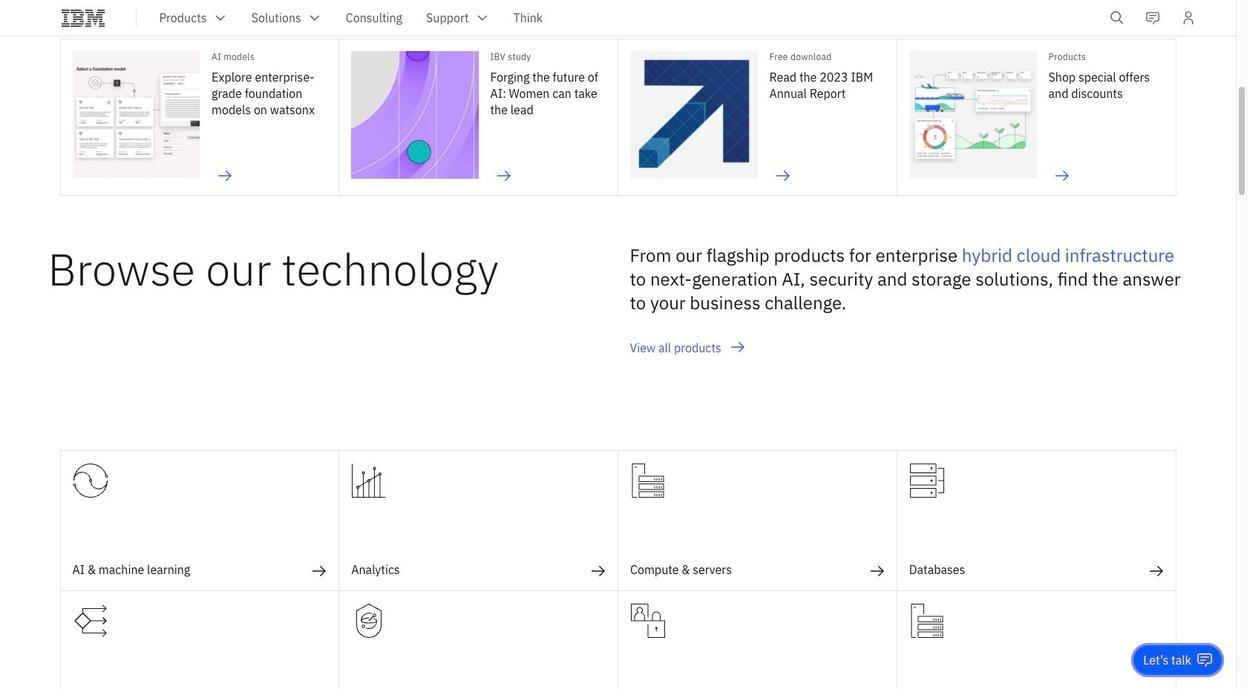 Task type: vqa. For each thing, say whether or not it's contained in the screenshot.
the Let's talk element
yes



Task type: describe. For each thing, give the bounding box(es) containing it.
let's talk element
[[1143, 653, 1191, 669]]



